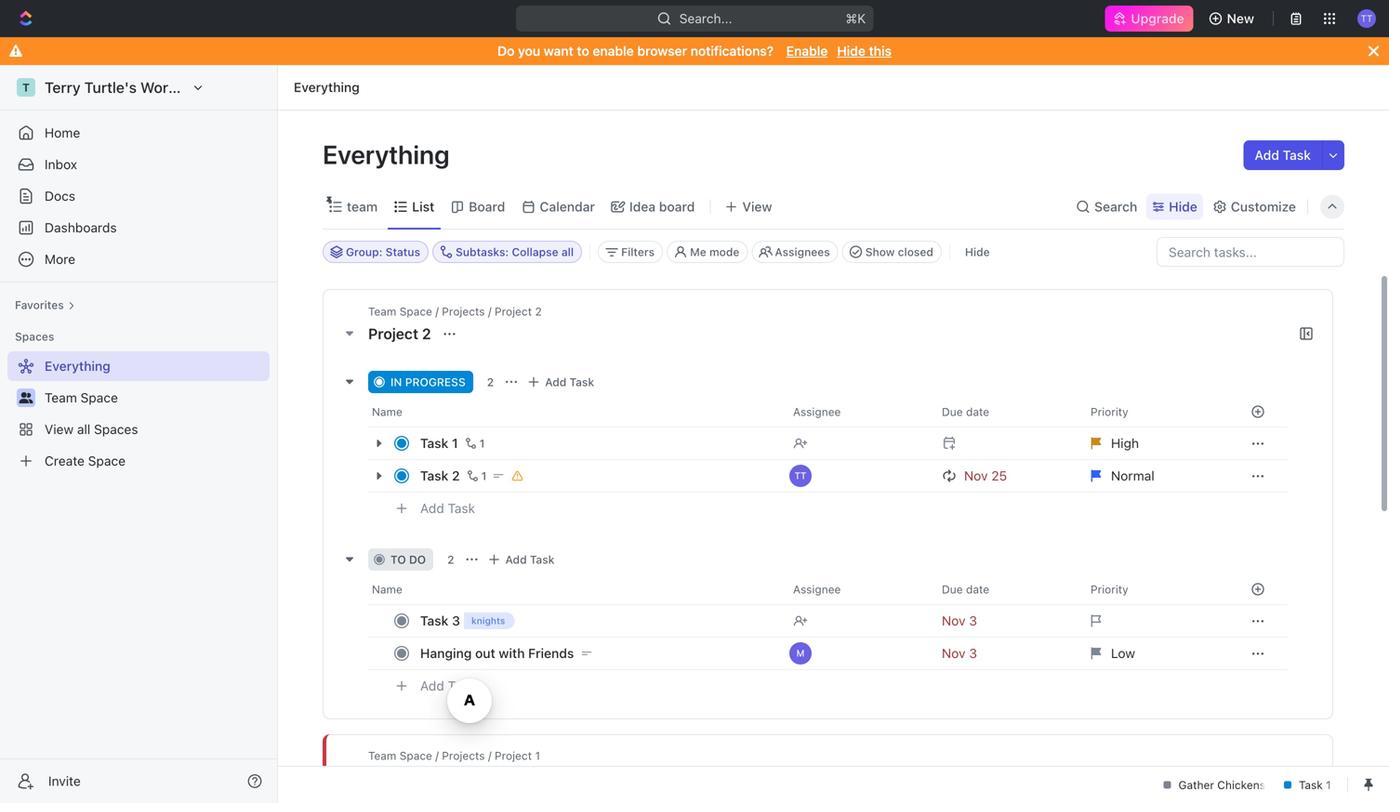 Task type: vqa. For each thing, say whether or not it's contained in the screenshot.
Priority dropdown button
yes



Task type: locate. For each thing, give the bounding box(es) containing it.
2 down 'task 1'
[[452, 468, 460, 484]]

1 assignee from the top
[[793, 406, 841, 419]]

1 assignee button from the top
[[782, 397, 931, 427]]

date
[[966, 406, 990, 419], [966, 583, 990, 596]]

dashboards
[[45, 220, 117, 235]]

priority button up low dropdown button
[[1080, 575, 1229, 605]]

⌘k
[[846, 11, 866, 26]]

status
[[386, 246, 421, 259]]

mode
[[710, 246, 740, 259]]

favorites button
[[7, 294, 83, 316]]

priority button
[[1080, 397, 1229, 427], [1080, 575, 1229, 605]]

spaces up create space link
[[94, 422, 138, 437]]

0 vertical spatial everything
[[294, 80, 360, 95]]

view inside tree
[[45, 422, 74, 437]]

team
[[368, 305, 397, 318], [45, 390, 77, 406], [368, 750, 397, 763]]

1
[[452, 436, 458, 451], [480, 437, 485, 450], [481, 470, 487, 483], [535, 750, 541, 763]]

hide right search
[[1169, 199, 1198, 214]]

2 name button from the top
[[368, 575, 782, 605]]

tt
[[1361, 13, 1373, 24], [795, 471, 807, 481]]

task 2
[[420, 468, 460, 484]]

priority
[[1091, 406, 1129, 419], [1091, 583, 1129, 596]]

due date
[[942, 406, 990, 419], [942, 583, 990, 596]]

filters button
[[598, 241, 663, 263]]

assignees
[[775, 246, 830, 259]]

want
[[544, 43, 574, 59]]

1 projects from the top
[[442, 305, 485, 318]]

1 button right 'task 2' at left
[[464, 467, 490, 486]]

space for team space
[[81, 390, 118, 406]]

1 due from the top
[[942, 406, 963, 419]]

1 vertical spatial name button
[[368, 575, 782, 605]]

m
[[797, 648, 805, 659]]

1 vertical spatial hide
[[1169, 199, 1198, 214]]

2 due date button from the top
[[931, 575, 1080, 605]]

view inside button
[[743, 199, 773, 214]]

0 horizontal spatial all
[[77, 422, 90, 437]]

0 vertical spatial date
[[966, 406, 990, 419]]

do
[[498, 43, 515, 59]]

1 name button from the top
[[368, 397, 782, 427]]

do
[[409, 553, 426, 567]]

search
[[1095, 199, 1138, 214]]

priority up high
[[1091, 406, 1129, 419]]

2 vertical spatial hide
[[965, 246, 990, 259]]

1 vertical spatial due date
[[942, 583, 990, 596]]

create space link
[[7, 447, 266, 476]]

hide left the this
[[837, 43, 866, 59]]

team space link
[[45, 383, 266, 413]]

0 vertical spatial due date button
[[931, 397, 1080, 427]]

1 vertical spatial due date button
[[931, 575, 1080, 605]]

1 vertical spatial date
[[966, 583, 990, 596]]

1 date from the top
[[966, 406, 990, 419]]

home
[[45, 125, 80, 140]]

calendar link
[[536, 194, 595, 220]]

knights button
[[464, 612, 518, 633]]

name button for low
[[368, 575, 782, 605]]

1 vertical spatial projects
[[442, 750, 485, 763]]

inbox
[[45, 157, 77, 172]]

1 vertical spatial name
[[372, 583, 403, 596]]

view for view all spaces
[[45, 422, 74, 437]]

1 horizontal spatial hide
[[965, 246, 990, 259]]

assignee button for low
[[782, 575, 931, 605]]

1 horizontal spatial view
[[743, 199, 773, 214]]

1 vertical spatial priority
[[1091, 583, 1129, 596]]

team for team space / projects / project 1
[[368, 750, 397, 763]]

everything inside tree
[[45, 359, 111, 374]]

priority button up high
[[1080, 397, 1229, 427]]

1 horizontal spatial tt button
[[1353, 4, 1382, 33]]

projects
[[442, 305, 485, 318], [442, 750, 485, 763]]

0 horizontal spatial view
[[45, 422, 74, 437]]

m button
[[782, 637, 931, 671]]

normal
[[1112, 468, 1155, 484]]

low
[[1112, 646, 1136, 661]]

tree containing everything
[[7, 352, 270, 476]]

team inside sidebar navigation
[[45, 390, 77, 406]]

hide right closed
[[965, 246, 990, 259]]

all up create space
[[77, 422, 90, 437]]

add task button
[[1244, 140, 1323, 170], [523, 371, 602, 393], [412, 498, 483, 520], [483, 549, 562, 571], [412, 675, 483, 698]]

2 name from the top
[[372, 583, 403, 596]]

team space / projects / project 2
[[368, 305, 542, 318]]

me mode
[[690, 246, 740, 259]]

2 projects from the top
[[442, 750, 485, 763]]

0 vertical spatial assignee
[[793, 406, 841, 419]]

0 vertical spatial project
[[495, 305, 532, 318]]

1 vertical spatial priority button
[[1080, 575, 1229, 605]]

2 due date from the top
[[942, 583, 990, 596]]

2 assignee from the top
[[793, 583, 841, 596]]

2 priority from the top
[[1091, 583, 1129, 596]]

priority for low
[[1091, 583, 1129, 596]]

1 vertical spatial all
[[77, 422, 90, 437]]

board link
[[465, 194, 505, 220]]

date for low
[[966, 583, 990, 596]]

1 vertical spatial everything
[[323, 139, 455, 170]]

project
[[495, 305, 532, 318], [368, 325, 419, 343], [495, 750, 532, 763]]

2 priority button from the top
[[1080, 575, 1229, 605]]

1 due date from the top
[[942, 406, 990, 419]]

view button
[[719, 194, 779, 220]]

2 vertical spatial team
[[368, 750, 397, 763]]

enable
[[593, 43, 634, 59]]

space
[[400, 305, 432, 318], [81, 390, 118, 406], [88, 453, 126, 469], [400, 750, 432, 763]]

0 vertical spatial team
[[368, 305, 397, 318]]

0 horizontal spatial hide
[[837, 43, 866, 59]]

0 vertical spatial to
[[577, 43, 590, 59]]

name down to do
[[372, 583, 403, 596]]

0 horizontal spatial tt button
[[782, 460, 931, 493]]

1 button right 'task 1'
[[462, 434, 488, 453]]

0 vertical spatial everything link
[[289, 76, 364, 99]]

to left 'do' on the bottom
[[391, 553, 406, 567]]

tree
[[7, 352, 270, 476]]

team for team space
[[45, 390, 77, 406]]

0 horizontal spatial spaces
[[15, 330, 54, 343]]

1 name from the top
[[372, 406, 403, 419]]

name
[[372, 406, 403, 419], [372, 583, 403, 596]]

spaces down the favorites
[[15, 330, 54, 343]]

show
[[866, 246, 895, 259]]

tree inside sidebar navigation
[[7, 352, 270, 476]]

0 vertical spatial name
[[372, 406, 403, 419]]

0 horizontal spatial to
[[391, 553, 406, 567]]

view button
[[719, 185, 779, 229]]

due date for low
[[942, 583, 990, 596]]

1 vertical spatial spaces
[[94, 422, 138, 437]]

assignee button
[[782, 397, 931, 427], [782, 575, 931, 605]]

hide
[[837, 43, 866, 59], [1169, 199, 1198, 214], [965, 246, 990, 259]]

priority up low
[[1091, 583, 1129, 596]]

1 priority button from the top
[[1080, 397, 1229, 427]]

1 vertical spatial team
[[45, 390, 77, 406]]

space for team space / projects / project 2
[[400, 305, 432, 318]]

task 3
[[420, 613, 460, 629]]

assignee for low
[[793, 583, 841, 596]]

projects for project 1
[[442, 750, 485, 763]]

1 horizontal spatial spaces
[[94, 422, 138, 437]]

calendar
[[540, 199, 595, 214]]

0 vertical spatial 1 button
[[462, 434, 488, 453]]

terry turtle's workspace, , element
[[17, 78, 35, 97]]

1 vertical spatial to
[[391, 553, 406, 567]]

1 vertical spatial view
[[45, 422, 74, 437]]

0 horizontal spatial tt
[[795, 471, 807, 481]]

0 vertical spatial priority
[[1091, 406, 1129, 419]]

upgrade link
[[1105, 6, 1194, 32]]

2 assignee button from the top
[[782, 575, 931, 605]]

projects for project 2
[[442, 305, 485, 318]]

tt button
[[1353, 4, 1382, 33], [782, 460, 931, 493]]

due
[[942, 406, 963, 419], [942, 583, 963, 596]]

hanging out with friends
[[420, 646, 574, 661]]

view up 'create'
[[45, 422, 74, 437]]

2 horizontal spatial hide
[[1169, 199, 1198, 214]]

assignees button
[[752, 241, 839, 263]]

customize
[[1231, 199, 1297, 214]]

0 vertical spatial tt button
[[1353, 4, 1382, 33]]

2 vertical spatial project
[[495, 750, 532, 763]]

add
[[1255, 147, 1280, 163], [545, 376, 567, 389], [420, 501, 444, 516], [506, 553, 527, 567], [420, 679, 444, 694]]

1 vertical spatial due
[[942, 583, 963, 596]]

0 vertical spatial due
[[942, 406, 963, 419]]

view
[[743, 199, 773, 214], [45, 422, 74, 437]]

1 button
[[462, 434, 488, 453], [464, 467, 490, 486]]

0 vertical spatial spaces
[[15, 330, 54, 343]]

inbox link
[[7, 150, 270, 180]]

1 vertical spatial everything link
[[7, 352, 266, 381]]

priority button for low
[[1080, 575, 1229, 605]]

priority for normal
[[1091, 406, 1129, 419]]

0 vertical spatial priority button
[[1080, 397, 1229, 427]]

board
[[469, 199, 505, 214]]

to
[[577, 43, 590, 59], [391, 553, 406, 567]]

show closed button
[[843, 241, 942, 263]]

3
[[452, 613, 460, 629]]

in progress
[[391, 376, 466, 389]]

1 vertical spatial assignee
[[793, 583, 841, 596]]

to right want
[[577, 43, 590, 59]]

2 due from the top
[[942, 583, 963, 596]]

search button
[[1071, 194, 1143, 220]]

0 vertical spatial assignee button
[[782, 397, 931, 427]]

0 vertical spatial due date
[[942, 406, 990, 419]]

view all spaces link
[[7, 415, 266, 445]]

2 down team space / projects / project 2
[[422, 325, 431, 343]]

terry
[[45, 79, 81, 96]]

1 button for task 1
[[462, 434, 488, 453]]

0 vertical spatial tt
[[1361, 13, 1373, 24]]

2 vertical spatial everything
[[45, 359, 111, 374]]

1 due date button from the top
[[931, 397, 1080, 427]]

all
[[562, 246, 574, 259], [77, 422, 90, 437]]

name down 'in'
[[372, 406, 403, 419]]

all right collapse
[[562, 246, 574, 259]]

view all spaces
[[45, 422, 138, 437]]

create space
[[45, 453, 126, 469]]

1 vertical spatial 1 button
[[464, 467, 490, 486]]

t
[[22, 81, 30, 94]]

hide button
[[1147, 194, 1204, 220]]

2 date from the top
[[966, 583, 990, 596]]

1 button for task 2
[[464, 467, 490, 486]]

0 vertical spatial view
[[743, 199, 773, 214]]

1 vertical spatial tt button
[[782, 460, 931, 493]]

0 vertical spatial all
[[562, 246, 574, 259]]

0 vertical spatial projects
[[442, 305, 485, 318]]

name button
[[368, 397, 782, 427], [368, 575, 782, 605]]

1 priority from the top
[[1091, 406, 1129, 419]]

0 vertical spatial name button
[[368, 397, 782, 427]]

view up assignees button
[[743, 199, 773, 214]]

1 vertical spatial assignee button
[[782, 575, 931, 605]]



Task type: describe. For each thing, give the bounding box(es) containing it.
knights
[[472, 616, 505, 627]]

terry turtle's workspace
[[45, 79, 218, 96]]

1 vertical spatial project
[[368, 325, 419, 343]]

assignee button for normal
[[782, 397, 931, 427]]

team link
[[343, 194, 378, 220]]

team
[[347, 199, 378, 214]]

hanging out with friends link
[[416, 640, 779, 667]]

team space
[[45, 390, 118, 406]]

hanging
[[420, 646, 472, 661]]

1 vertical spatial tt
[[795, 471, 807, 481]]

low button
[[1080, 637, 1229, 671]]

you
[[518, 43, 541, 59]]

0 horizontal spatial everything link
[[7, 352, 266, 381]]

2 right 'do' on the bottom
[[448, 553, 454, 567]]

user group image
[[19, 393, 33, 404]]

hide inside button
[[965, 246, 990, 259]]

new
[[1228, 11, 1255, 26]]

board
[[659, 199, 695, 214]]

customize button
[[1207, 194, 1302, 220]]

create
[[45, 453, 85, 469]]

sidebar navigation
[[0, 65, 282, 804]]

new button
[[1202, 4, 1266, 33]]

team space / projects / project 1
[[368, 750, 541, 763]]

2 right progress
[[487, 376, 494, 389]]

project 2
[[368, 325, 435, 343]]

due date button for normal
[[931, 397, 1080, 427]]

progress
[[405, 376, 466, 389]]

high
[[1112, 436, 1140, 451]]

due date for normal
[[942, 406, 990, 419]]

1 horizontal spatial all
[[562, 246, 574, 259]]

favorites
[[15, 299, 64, 312]]

workspace
[[140, 79, 218, 96]]

view for view
[[743, 199, 773, 214]]

0 vertical spatial hide
[[837, 43, 866, 59]]

to do
[[391, 553, 426, 567]]

show closed
[[866, 246, 934, 259]]

priority button for normal
[[1080, 397, 1229, 427]]

1 horizontal spatial tt
[[1361, 13, 1373, 24]]

list
[[412, 199, 435, 214]]

subtasks: collapse all
[[456, 246, 574, 259]]

subtasks:
[[456, 246, 509, 259]]

normal button
[[1080, 460, 1229, 493]]

space for team space / projects / project 1
[[400, 750, 432, 763]]

browser
[[638, 43, 687, 59]]

due date button for low
[[931, 575, 1080, 605]]

list link
[[409, 194, 435, 220]]

due for low
[[942, 583, 963, 596]]

Search tasks... text field
[[1158, 238, 1344, 266]]

all inside tree
[[77, 422, 90, 437]]

upgrade
[[1131, 11, 1185, 26]]

hide inside dropdown button
[[1169, 199, 1198, 214]]

name for normal
[[372, 406, 403, 419]]

collapse
[[512, 246, 559, 259]]

idea board link
[[626, 194, 695, 220]]

docs
[[45, 188, 75, 204]]

in
[[391, 376, 402, 389]]

do you want to enable browser notifications? enable hide this
[[498, 43, 892, 59]]

space for create space
[[88, 453, 126, 469]]

assignee for normal
[[793, 406, 841, 419]]

group: status
[[346, 246, 421, 259]]

due for normal
[[942, 406, 963, 419]]

me mode button
[[667, 241, 748, 263]]

more button
[[7, 245, 270, 274]]

project for team space / projects / project 2
[[495, 305, 532, 318]]

spaces inside tree
[[94, 422, 138, 437]]

2 down collapse
[[535, 305, 542, 318]]

group:
[[346, 246, 383, 259]]

idea
[[630, 199, 656, 214]]

turtle's
[[84, 79, 137, 96]]

more
[[45, 252, 75, 267]]

out
[[475, 646, 496, 661]]

name for low
[[372, 583, 403, 596]]

this
[[869, 43, 892, 59]]

me
[[690, 246, 707, 259]]

1 horizontal spatial to
[[577, 43, 590, 59]]

enable
[[787, 43, 828, 59]]

home link
[[7, 118, 270, 148]]

hide button
[[958, 241, 998, 263]]

project for team space / projects / project 1
[[495, 750, 532, 763]]

1 horizontal spatial everything link
[[289, 76, 364, 99]]

invite
[[48, 774, 81, 789]]

notifications?
[[691, 43, 774, 59]]

filters
[[621, 246, 655, 259]]

docs link
[[7, 181, 270, 211]]

dashboards link
[[7, 213, 270, 243]]

task 1
[[420, 436, 458, 451]]

with
[[499, 646, 525, 661]]

closed
[[898, 246, 934, 259]]

search...
[[680, 11, 733, 26]]

high button
[[1080, 427, 1229, 460]]

team for team space / projects / project 2
[[368, 305, 397, 318]]

date for normal
[[966, 406, 990, 419]]

friends
[[528, 646, 574, 661]]

idea board
[[630, 199, 695, 214]]

name button for normal
[[368, 397, 782, 427]]



